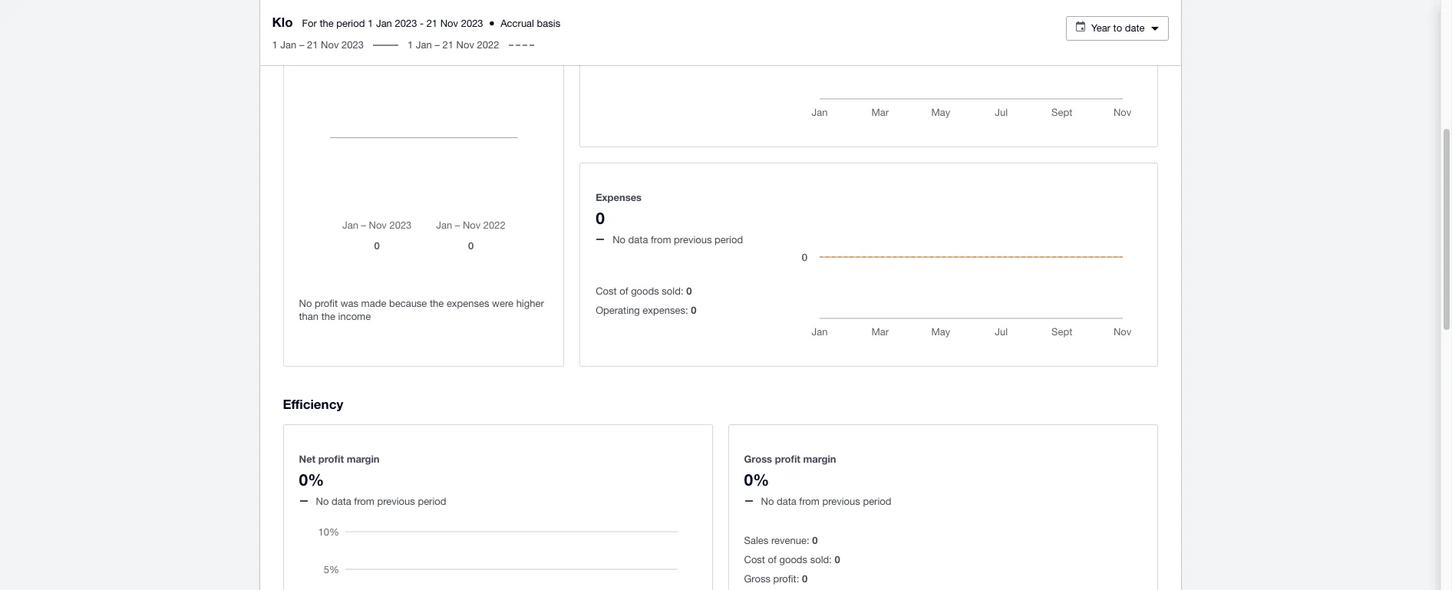 Task type: describe. For each thing, give the bounding box(es) containing it.
jan for 1 jan – 21 nov 2023
[[281, 39, 297, 51]]

year to date
[[1092, 22, 1145, 34]]

data for expenses 0
[[629, 234, 648, 246]]

basis
[[537, 18, 561, 29]]

nov for 1 jan – 21 nov 2022
[[457, 39, 475, 51]]

from for net profit margin 0%
[[354, 496, 375, 507]]

data for gross profit margin 0%
[[777, 496, 797, 507]]

gross inside sales revenue : 0 cost of goods sold : 0 gross profit : 0
[[744, 574, 771, 585]]

goods inside sales revenue : 0 cost of goods sold : 0 gross profit : 0
[[780, 554, 808, 566]]

1 for 1 jan – 21 nov 2023
[[272, 39, 278, 51]]

for the period 1 jan 2023 - 21 nov 2023  ●  accrual basis
[[302, 18, 561, 29]]

– for 21 nov 2022
[[435, 39, 440, 51]]

revenue
[[772, 535, 807, 547]]

sales revenue : 0 cost of goods sold : 0 gross profit : 0
[[744, 534, 841, 585]]

sales
[[744, 535, 769, 547]]

no for net profit margin 0%
[[316, 496, 329, 507]]

jan for 1 jan – 21 nov 2022
[[416, 39, 432, 51]]

no data from previous period up 1 jan – 21 nov 2023
[[316, 14, 447, 26]]

data for net profit margin 0%
[[332, 496, 351, 507]]

nov for 1 jan – 21 nov 2023
[[321, 39, 339, 51]]

sold:
[[662, 286, 684, 297]]

goods inside cost of goods sold: 0 operating expenses: 0
[[631, 286, 659, 297]]

higher
[[517, 298, 544, 310]]

no data from previous period for gross profit margin 0%
[[761, 496, 892, 507]]

2 vertical spatial the
[[321, 311, 336, 323]]

2023 for jan
[[395, 18, 417, 29]]

1 horizontal spatial 21
[[427, 18, 438, 29]]

-
[[420, 18, 424, 29]]

sold
[[811, 554, 830, 566]]

income
[[338, 311, 371, 323]]

year to date button
[[1067, 16, 1169, 41]]

year
[[1092, 22, 1111, 34]]

period for gross profit margin 0%
[[863, 496, 892, 507]]

because
[[389, 298, 427, 310]]

profit for net profit margin 0%
[[319, 453, 344, 465]]

expenses:
[[643, 305, 688, 317]]

operating
[[596, 305, 640, 317]]

cost inside sales revenue : 0 cost of goods sold : 0 gross profit : 0
[[744, 554, 766, 566]]

0% for gross profit margin 0%
[[744, 470, 770, 490]]

1 horizontal spatial 1
[[368, 18, 373, 29]]

0 right expenses:
[[691, 304, 697, 317]]

cost of goods sold: 0 operating expenses: 0
[[596, 285, 697, 317]]

1 vertical spatial :
[[830, 554, 832, 566]]

no for expenses 0
[[613, 234, 626, 246]]

2022
[[477, 39, 500, 51]]

21 for 1 jan – 21 nov 2023
[[307, 39, 318, 51]]

21 for 1 jan – 21 nov 2022
[[443, 39, 454, 51]]

0 vertical spatial the
[[320, 18, 334, 29]]

accrual
[[501, 18, 534, 29]]

date
[[1126, 22, 1145, 34]]

no for gross profit margin 0%
[[761, 496, 774, 507]]



Task type: locate. For each thing, give the bounding box(es) containing it.
1 left '-'
[[368, 18, 373, 29]]

no down gross profit margin 0%
[[761, 496, 774, 507]]

cost
[[596, 286, 617, 297], [744, 554, 766, 566]]

2 horizontal spatial jan
[[416, 39, 432, 51]]

profit inside "no profit was made because the expenses were higher than the income"
[[315, 298, 338, 310]]

from for gross profit margin 0%
[[800, 496, 820, 507]]

0
[[596, 209, 605, 228], [687, 285, 692, 297], [691, 304, 697, 317], [813, 534, 818, 547], [835, 554, 841, 566], [802, 573, 808, 585]]

21 down for
[[307, 39, 318, 51]]

no inside "no profit was made because the expenses were higher than the income"
[[299, 298, 312, 310]]

gross inside gross profit margin 0%
[[744, 453, 773, 465]]

0 inside expenses 0
[[596, 209, 605, 228]]

1 vertical spatial of
[[768, 554, 777, 566]]

1 horizontal spatial goods
[[780, 554, 808, 566]]

– down for
[[299, 39, 304, 51]]

profit inside gross profit margin 0%
[[775, 453, 801, 465]]

2 horizontal spatial 1
[[408, 39, 413, 51]]

expenses
[[596, 191, 642, 203]]

data down gross profit margin 0%
[[777, 496, 797, 507]]

2 horizontal spatial 2023
[[461, 18, 483, 29]]

1 vertical spatial gross
[[744, 574, 771, 585]]

to
[[1114, 22, 1123, 34]]

from for expenses 0
[[651, 234, 672, 246]]

no data from previous period down net profit margin 0%
[[316, 496, 447, 507]]

data right for
[[332, 14, 351, 26]]

expenses
[[447, 298, 490, 310]]

21 down 'for the period 1 jan 2023 - 21 nov 2023  ●  accrual basis'
[[443, 39, 454, 51]]

0 down expenses
[[596, 209, 605, 228]]

0 vertical spatial of
[[620, 286, 629, 297]]

the right because
[[430, 298, 444, 310]]

0 horizontal spatial cost
[[596, 286, 617, 297]]

no down expenses 0 at the top left of page
[[613, 234, 626, 246]]

2 horizontal spatial :
[[830, 554, 832, 566]]

0 down revenue
[[802, 573, 808, 585]]

nov
[[441, 18, 458, 29], [321, 39, 339, 51], [457, 39, 475, 51]]

2 gross from the top
[[744, 574, 771, 585]]

0% up sales
[[744, 470, 770, 490]]

:
[[807, 535, 810, 547], [830, 554, 832, 566], [797, 574, 800, 585]]

data
[[332, 14, 351, 26], [629, 234, 648, 246], [332, 496, 351, 507], [777, 496, 797, 507]]

margin inside gross profit margin 0%
[[804, 453, 837, 465]]

0% inside net profit margin 0%
[[299, 470, 324, 490]]

from
[[354, 14, 375, 26], [651, 234, 672, 246], [354, 496, 375, 507], [800, 496, 820, 507]]

no data from previous period for net profit margin 0%
[[316, 496, 447, 507]]

1 horizontal spatial jan
[[376, 18, 392, 29]]

0 horizontal spatial goods
[[631, 286, 659, 297]]

klo
[[272, 14, 293, 30]]

no down net profit margin 0%
[[316, 496, 329, 507]]

profit inside net profit margin 0%
[[319, 453, 344, 465]]

1 for 1 jan – 21 nov 2022
[[408, 39, 413, 51]]

1 horizontal spatial of
[[768, 554, 777, 566]]

1 vertical spatial the
[[430, 298, 444, 310]]

2 0% from the left
[[744, 470, 770, 490]]

2023 for nov
[[342, 39, 364, 51]]

no data from previous period
[[316, 14, 447, 26], [613, 234, 743, 246], [316, 496, 447, 507], [761, 496, 892, 507]]

jan
[[376, 18, 392, 29], [281, 39, 297, 51], [416, 39, 432, 51]]

1 down 'for the period 1 jan 2023 - 21 nov 2023  ●  accrual basis'
[[408, 39, 413, 51]]

the
[[320, 18, 334, 29], [430, 298, 444, 310], [321, 311, 336, 323]]

2023
[[395, 18, 417, 29], [461, 18, 483, 29], [342, 39, 364, 51]]

of down sales
[[768, 554, 777, 566]]

goods
[[631, 286, 659, 297], [780, 554, 808, 566]]

1 vertical spatial goods
[[780, 554, 808, 566]]

0% down net
[[299, 470, 324, 490]]

no
[[316, 14, 329, 26], [613, 234, 626, 246], [299, 298, 312, 310], [316, 496, 329, 507], [761, 496, 774, 507]]

profit
[[315, 298, 338, 310], [319, 453, 344, 465], [775, 453, 801, 465], [774, 574, 797, 585]]

no up 1 jan – 21 nov 2023
[[316, 14, 329, 26]]

1 horizontal spatial 0%
[[744, 470, 770, 490]]

gross profit margin 0%
[[744, 453, 837, 490]]

0 horizontal spatial –
[[299, 39, 304, 51]]

previous up sold:
[[674, 234, 712, 246]]

21 right '-'
[[427, 18, 438, 29]]

profit for no profit was made because the expenses were higher than the income
[[315, 298, 338, 310]]

expenses 0
[[596, 191, 642, 228]]

1 horizontal spatial cost
[[744, 554, 766, 566]]

than
[[299, 311, 319, 323]]

previous for net profit margin 0%
[[377, 496, 415, 507]]

1 horizontal spatial :
[[807, 535, 810, 547]]

2 margin from the left
[[804, 453, 837, 465]]

1 horizontal spatial –
[[435, 39, 440, 51]]

jan down '-'
[[416, 39, 432, 51]]

0 up "sold"
[[813, 534, 818, 547]]

the right than
[[321, 311, 336, 323]]

no profit was made because the expenses were higher than the income
[[299, 298, 544, 323]]

no data from previous period down gross profit margin 0%
[[761, 496, 892, 507]]

1 gross from the top
[[744, 453, 773, 465]]

1 0% from the left
[[299, 470, 324, 490]]

goods left sold:
[[631, 286, 659, 297]]

cost inside cost of goods sold: 0 operating expenses: 0
[[596, 286, 617, 297]]

jan left '-'
[[376, 18, 392, 29]]

1 horizontal spatial margin
[[804, 453, 837, 465]]

– for 21 nov 2023
[[299, 39, 304, 51]]

– down 'for the period 1 jan 2023 - 21 nov 2023  ●  accrual basis'
[[435, 39, 440, 51]]

0 horizontal spatial of
[[620, 286, 629, 297]]

margin for gross profit margin 0%
[[804, 453, 837, 465]]

margin inside net profit margin 0%
[[347, 453, 380, 465]]

0 vertical spatial :
[[807, 535, 810, 547]]

made
[[361, 298, 387, 310]]

margin
[[347, 453, 380, 465], [804, 453, 837, 465]]

0 horizontal spatial 2023
[[342, 39, 364, 51]]

no up than
[[299, 298, 312, 310]]

gross
[[744, 453, 773, 465], [744, 574, 771, 585]]

2 vertical spatial :
[[797, 574, 800, 585]]

were
[[492, 298, 514, 310]]

efficiency
[[283, 396, 343, 412]]

data down net profit margin 0%
[[332, 496, 351, 507]]

1 down klo
[[272, 39, 278, 51]]

1 horizontal spatial 2023
[[395, 18, 417, 29]]

of inside cost of goods sold: 0 operating expenses: 0
[[620, 286, 629, 297]]

1 vertical spatial cost
[[744, 554, 766, 566]]

profit inside sales revenue : 0 cost of goods sold : 0 gross profit : 0
[[774, 574, 797, 585]]

0% inside gross profit margin 0%
[[744, 470, 770, 490]]

0 horizontal spatial 0%
[[299, 470, 324, 490]]

period for net profit margin 0%
[[418, 496, 447, 507]]

from up 1 jan – 21 nov 2023
[[354, 14, 375, 26]]

from down net profit margin 0%
[[354, 496, 375, 507]]

the right for
[[320, 18, 334, 29]]

21
[[427, 18, 438, 29], [307, 39, 318, 51], [443, 39, 454, 51]]

0% for net profit margin 0%
[[299, 470, 324, 490]]

1 jan – 21 nov 2023
[[272, 39, 364, 51]]

of
[[620, 286, 629, 297], [768, 554, 777, 566]]

cost up operating
[[596, 286, 617, 297]]

period for expenses 0
[[715, 234, 743, 246]]

1
[[368, 18, 373, 29], [272, 39, 278, 51], [408, 39, 413, 51]]

1 jan – 21 nov 2022
[[408, 39, 500, 51]]

previous left '-'
[[377, 14, 415, 26]]

0 horizontal spatial :
[[797, 574, 800, 585]]

margin for net profit margin 0%
[[347, 453, 380, 465]]

previous for expenses 0
[[674, 234, 712, 246]]

0%
[[299, 470, 324, 490], [744, 470, 770, 490]]

from up sold:
[[651, 234, 672, 246]]

cost down sales
[[744, 554, 766, 566]]

previous
[[377, 14, 415, 26], [674, 234, 712, 246], [377, 496, 415, 507], [823, 496, 861, 507]]

no data from previous period for expenses 0
[[613, 234, 743, 246]]

of inside sales revenue : 0 cost of goods sold : 0 gross profit : 0
[[768, 554, 777, 566]]

–
[[299, 39, 304, 51], [435, 39, 440, 51]]

previous down gross profit margin 0%
[[823, 496, 861, 507]]

previous for gross profit margin 0%
[[823, 496, 861, 507]]

goods down revenue
[[780, 554, 808, 566]]

net profit margin 0%
[[299, 453, 380, 490]]

profit for gross profit margin 0%
[[775, 453, 801, 465]]

1 – from the left
[[299, 39, 304, 51]]

1 margin from the left
[[347, 453, 380, 465]]

of up operating
[[620, 286, 629, 297]]

period
[[418, 14, 447, 26], [337, 18, 365, 29], [715, 234, 743, 246], [418, 496, 447, 507], [863, 496, 892, 507]]

0 horizontal spatial 1
[[272, 39, 278, 51]]

0 right "sold"
[[835, 554, 841, 566]]

2 – from the left
[[435, 39, 440, 51]]

no data from previous period up sold:
[[613, 234, 743, 246]]

0 vertical spatial goods
[[631, 286, 659, 297]]

data down expenses 0 at the top left of page
[[629, 234, 648, 246]]

for
[[302, 18, 317, 29]]

0 right sold:
[[687, 285, 692, 297]]

previous down net profit margin 0%
[[377, 496, 415, 507]]

0 horizontal spatial 21
[[307, 39, 318, 51]]

2 horizontal spatial 21
[[443, 39, 454, 51]]

0 vertical spatial cost
[[596, 286, 617, 297]]

0 horizontal spatial margin
[[347, 453, 380, 465]]

jan down klo
[[281, 39, 297, 51]]

0 vertical spatial gross
[[744, 453, 773, 465]]

0 horizontal spatial jan
[[281, 39, 297, 51]]

from down gross profit margin 0%
[[800, 496, 820, 507]]

net
[[299, 453, 316, 465]]

was
[[341, 298, 359, 310]]



Task type: vqa. For each thing, say whether or not it's contained in the screenshot.
Expenses at top left
yes



